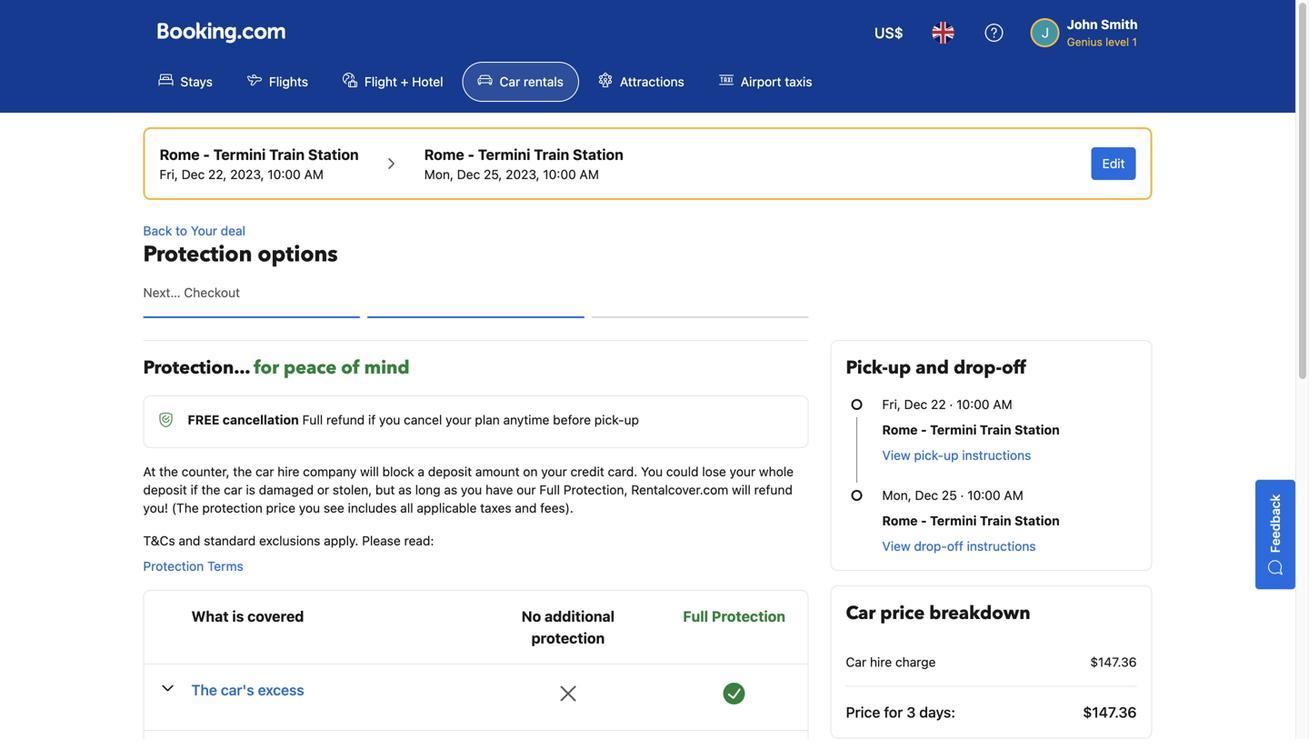 Task type: describe. For each thing, give the bounding box(es) containing it.
to
[[176, 223, 187, 238]]

please
[[362, 533, 401, 548]]

1 vertical spatial car
[[224, 482, 242, 497]]

of
[[341, 356, 360, 381]]

2023, for rome - termini train station fri, dec 22, 2023, 10:00 am
[[230, 167, 264, 182]]

on
[[523, 464, 538, 479]]

next… checkout
[[143, 285, 240, 300]]

0 horizontal spatial refund
[[326, 412, 365, 427]]

back to your deal link
[[143, 222, 809, 240]]

standard
[[204, 533, 256, 548]]

flights link
[[232, 62, 324, 102]]

next…
[[143, 285, 181, 300]]

rome inside the rome - termini train station mon, dec 25, 2023, 10:00 am
[[424, 146, 464, 163]]

whole
[[759, 464, 794, 479]]

1 horizontal spatial up
[[888, 356, 911, 381]]

· for 22
[[950, 397, 953, 412]]

view pick-up instructions
[[883, 448, 1031, 463]]

full protection
[[683, 608, 786, 625]]

1 horizontal spatial the
[[201, 482, 220, 497]]

excess
[[258, 682, 304, 699]]

rome inside rome - termini train station fri, dec 22, 2023, 10:00 am
[[160, 146, 200, 163]]

free cancellation full refund if you cancel your plan anytime before pick-up
[[188, 412, 639, 427]]

drop- inside the view drop-off instructions button
[[914, 539, 947, 554]]

termini inside the rome - termini train station mon, dec 25, 2023, 10:00 am
[[478, 146, 531, 163]]

fri, inside rome - termini train station fri, dec 22, 2023, 10:00 am
[[160, 167, 178, 182]]

a
[[418, 464, 425, 479]]

1
[[1133, 35, 1138, 48]]

2 as from the left
[[444, 482, 458, 497]]

includes
[[348, 501, 397, 516]]

t&cs
[[143, 533, 175, 548]]

am right 22
[[993, 397, 1013, 412]]

mon, dec 25 · 10:00 am
[[883, 488, 1024, 503]]

am inside rome - termini train station fri, dec 22, 2023, 10:00 am
[[304, 167, 324, 182]]

airport
[[741, 74, 782, 89]]

- down 'mon, dec 25 · 10:00 am'
[[921, 513, 927, 528]]

covered
[[248, 608, 304, 625]]

cancel
[[404, 412, 442, 427]]

instructions for view drop-off instructions
[[967, 539, 1036, 554]]

hotel
[[412, 74, 443, 89]]

lose
[[702, 464, 726, 479]]

car's
[[221, 682, 254, 699]]

at
[[143, 464, 156, 479]]

- inside rome - termini train station fri, dec 22, 2023, 10:00 am
[[203, 146, 210, 163]]

dec inside the rome - termini train station mon, dec 25, 2023, 10:00 am
[[457, 167, 480, 182]]

1 horizontal spatial your
[[541, 464, 567, 479]]

john
[[1067, 17, 1098, 32]]

genius
[[1067, 35, 1103, 48]]

price for 3 days:
[[846, 704, 956, 721]]

car rentals
[[500, 74, 564, 89]]

fees).
[[540, 501, 574, 516]]

protection...
[[143, 356, 250, 381]]

could
[[666, 464, 699, 479]]

damaged
[[259, 482, 314, 497]]

dec inside rome - termini train station fri, dec 22, 2023, 10:00 am
[[182, 167, 205, 182]]

terms
[[207, 559, 243, 574]]

0 horizontal spatial and
[[179, 533, 200, 548]]

have
[[486, 482, 513, 497]]

protection inside no additional protection
[[532, 630, 605, 647]]

at the counter, the car hire company will block a deposit amount on your credit card. you could lose your whole deposit if the car is damaged or stolen, but as long as you have our full protection, rentalcover.com will refund you! (the protection price you see includes all applicable taxes and fees).
[[143, 464, 794, 516]]

10:00 inside the rome - termini train station mon, dec 25, 2023, 10:00 am
[[543, 167, 576, 182]]

our
[[517, 482, 536, 497]]

0 vertical spatial and
[[916, 356, 949, 381]]

station inside the rome - termini train station mon, dec 25, 2023, 10:00 am
[[573, 146, 624, 163]]

price inside at the counter, the car hire company will block a deposit amount on your credit card. you could lose your whole deposit if the car is damaged or stolen, but as long as you have our full protection, rentalcover.com will refund you! (the protection price you see includes all applicable taxes and fees).
[[266, 501, 296, 516]]

station up view pick-up instructions
[[1015, 422, 1060, 437]]

and inside at the counter, the car hire company will block a deposit amount on your credit card. you could lose your whole deposit if the car is damaged or stolen, but as long as you have our full protection, rentalcover.com will refund you! (the protection price you see includes all applicable taxes and fees).
[[515, 501, 537, 516]]

counter,
[[182, 464, 230, 479]]

your
[[191, 223, 217, 238]]

taxis
[[785, 74, 812, 89]]

protection... for peace of mind
[[143, 356, 410, 381]]

rome - termini train station for up
[[883, 422, 1060, 437]]

instructions for view pick-up instructions
[[962, 448, 1031, 463]]

dec left 22
[[904, 397, 928, 412]]

the car's excess button
[[191, 679, 304, 716]]

2 horizontal spatial the
[[233, 464, 252, 479]]

no
[[522, 608, 541, 625]]

taxes
[[480, 501, 512, 516]]

$147.36 for car hire charge
[[1091, 655, 1137, 670]]

next page is checkout note
[[143, 284, 809, 302]]

22
[[931, 397, 946, 412]]

0 horizontal spatial the
[[159, 464, 178, 479]]

see
[[324, 501, 344, 516]]

termini up view pick-up instructions
[[930, 422, 977, 437]]

2 vertical spatial full
[[683, 608, 708, 625]]

or
[[317, 482, 329, 497]]

us$ button
[[864, 11, 915, 55]]

t&cs and standard exclusions apply. please read:
[[143, 533, 434, 548]]

train inside rome - termini train station fri, dec 22, 2023, 10:00 am
[[269, 146, 305, 163]]

dec left 25 at the bottom of the page
[[915, 488, 939, 503]]

0 vertical spatial if
[[368, 412, 376, 427]]

1 horizontal spatial will
[[732, 482, 751, 497]]

car hire charge
[[846, 655, 936, 670]]

1 horizontal spatial car
[[256, 464, 274, 479]]

no additional protection
[[522, 608, 615, 647]]

you
[[641, 464, 663, 479]]

0 horizontal spatial deposit
[[143, 482, 187, 497]]

edit
[[1103, 156, 1125, 171]]

view drop-off instructions
[[883, 539, 1036, 554]]

skip to main content element
[[0, 0, 1296, 113]]

1 horizontal spatial mon,
[[883, 488, 912, 503]]

rome down fri, dec 22 · 10:00 am
[[883, 422, 918, 437]]

plan
[[475, 412, 500, 427]]

1 horizontal spatial hire
[[870, 655, 892, 670]]

view for view drop-off instructions
[[883, 539, 911, 554]]

train up view pick-up instructions
[[980, 422, 1012, 437]]

1 vertical spatial up
[[624, 412, 639, 427]]

read:
[[404, 533, 434, 548]]

rome - termini train station fri, dec 22, 2023, 10:00 am
[[160, 146, 359, 182]]

1 rome - termini train station group from the left
[[160, 144, 359, 184]]

cancellation
[[223, 412, 299, 427]]

if inside at the counter, the car hire company will block a deposit amount on your credit card. you could lose your whole deposit if the car is damaged or stolen, but as long as you have our full protection, rentalcover.com will refund you! (the protection price you see includes all applicable taxes and fees).
[[191, 482, 198, 497]]

full inside at the counter, the car hire company will block a deposit amount on your credit card. you could lose your whole deposit if the car is damaged or stolen, but as long as you have our full protection, rentalcover.com will refund you! (the protection price you see includes all applicable taxes and fees).
[[540, 482, 560, 497]]

1 as from the left
[[398, 482, 412, 497]]

flight
[[365, 74, 397, 89]]

refund inside at the counter, the car hire company will block a deposit amount on your credit card. you could lose your whole deposit if the car is damaged or stolen, but as long as you have our full protection, rentalcover.com will refund you! (the protection price you see includes all applicable taxes and fees).
[[754, 482, 793, 497]]

john smith genius level 1
[[1067, 17, 1138, 48]]

free
[[188, 412, 220, 427]]

· for 25
[[961, 488, 964, 503]]

up inside "button"
[[944, 448, 959, 463]]

apply.
[[324, 533, 359, 548]]

1 horizontal spatial deposit
[[428, 464, 472, 479]]

mon, inside the rome - termini train station mon, dec 25, 2023, 10:00 am
[[424, 167, 454, 182]]

options
[[258, 240, 338, 270]]

the car's excess
[[191, 682, 304, 699]]

car for car price breakdown
[[846, 601, 876, 626]]

peace
[[284, 356, 337, 381]]

but
[[376, 482, 395, 497]]

pick- inside "button"
[[914, 448, 944, 463]]

2 rome - termini train station group from the left
[[424, 144, 624, 184]]

22,
[[208, 167, 227, 182]]

0 vertical spatial you
[[379, 412, 400, 427]]

car for car rentals
[[500, 74, 520, 89]]

you!
[[143, 501, 168, 516]]

rome - termini train station mon, dec 25, 2023, 10:00 am
[[424, 146, 624, 182]]



Task type: locate. For each thing, give the bounding box(es) containing it.
dec left 22,
[[182, 167, 205, 182]]

$147.36 for price for 3 days:
[[1083, 704, 1137, 721]]

train inside the rome - termini train station mon, dec 25, 2023, 10:00 am
[[534, 146, 569, 163]]

all
[[400, 501, 413, 516]]

1 vertical spatial $147.36
[[1083, 704, 1137, 721]]

for
[[254, 356, 279, 381], [884, 704, 903, 721]]

0 vertical spatial refund
[[326, 412, 365, 427]]

2 horizontal spatial and
[[916, 356, 949, 381]]

and up 22
[[916, 356, 949, 381]]

price
[[266, 501, 296, 516], [881, 601, 925, 626]]

off down 'mon, dec 25 · 10:00 am'
[[947, 539, 964, 554]]

2 rome - termini train station from the top
[[883, 513, 1060, 528]]

view for view pick-up instructions
[[883, 448, 911, 463]]

10:00 down the pick-up location element
[[268, 167, 301, 182]]

will up "but"
[[360, 464, 379, 479]]

0 horizontal spatial for
[[254, 356, 279, 381]]

pick-up location element
[[160, 144, 359, 165]]

0 horizontal spatial car
[[224, 482, 242, 497]]

dec left 25,
[[457, 167, 480, 182]]

train up view drop-off instructions at right bottom
[[980, 513, 1012, 528]]

protection inside back to your deal protection options
[[143, 240, 252, 270]]

us$
[[875, 24, 904, 41]]

pick- up 25 at the bottom of the page
[[914, 448, 944, 463]]

before
[[553, 412, 591, 427]]

anytime
[[503, 412, 550, 427]]

exclusions
[[259, 533, 320, 548]]

what
[[191, 608, 229, 625]]

rome down stays link
[[160, 146, 200, 163]]

1 vertical spatial if
[[191, 482, 198, 497]]

feedback button
[[1256, 480, 1296, 589]]

view up 'mon, dec 25 · 10:00 am'
[[883, 448, 911, 463]]

1 horizontal spatial drop-
[[954, 356, 1002, 381]]

0 vertical spatial protection
[[202, 501, 263, 516]]

your right lose
[[730, 464, 756, 479]]

mind
[[364, 356, 410, 381]]

0 horizontal spatial will
[[360, 464, 379, 479]]

2023, inside the rome - termini train station mon, dec 25, 2023, 10:00 am
[[506, 167, 540, 182]]

pick- right before
[[595, 412, 624, 427]]

car for car hire charge
[[846, 655, 867, 670]]

2023, down drop-off location element
[[506, 167, 540, 182]]

1 view from the top
[[883, 448, 911, 463]]

smith
[[1101, 17, 1138, 32]]

drop- down 25 at the bottom of the page
[[914, 539, 947, 554]]

mon, left 25 at the bottom of the page
[[883, 488, 912, 503]]

view drop-off instructions button
[[883, 537, 1036, 556]]

2 2023, from the left
[[506, 167, 540, 182]]

1 2023, from the left
[[230, 167, 264, 182]]

0 vertical spatial drop-
[[954, 356, 1002, 381]]

0 horizontal spatial fri,
[[160, 167, 178, 182]]

instructions
[[962, 448, 1031, 463], [967, 539, 1036, 554]]

am right 25 at the bottom of the page
[[1004, 488, 1024, 503]]

station up drop-off date element
[[573, 146, 624, 163]]

1 horizontal spatial rome - termini train station group
[[424, 144, 624, 184]]

1 vertical spatial fri,
[[883, 397, 901, 412]]

1 vertical spatial protection
[[532, 630, 605, 647]]

$147.36
[[1091, 655, 1137, 670], [1083, 704, 1137, 721]]

protection up the car's excess is covered if you continue with additional protection image
[[712, 608, 786, 625]]

price
[[846, 704, 881, 721]]

rome down 'mon, dec 25 · 10:00 am'
[[883, 513, 918, 528]]

the right at
[[159, 464, 178, 479]]

company
[[303, 464, 357, 479]]

the
[[191, 682, 217, 699]]

station up pick-up date element
[[308, 146, 359, 163]]

rome - termini train station up view pick-up instructions
[[883, 422, 1060, 437]]

you
[[379, 412, 400, 427], [461, 482, 482, 497], [299, 501, 320, 516]]

0 horizontal spatial mon,
[[424, 167, 454, 182]]

2 vertical spatial you
[[299, 501, 320, 516]]

0 vertical spatial $147.36
[[1091, 655, 1137, 670]]

amount
[[475, 464, 520, 479]]

for left peace
[[254, 356, 279, 381]]

deal
[[221, 223, 246, 238]]

rome - termini train station for off
[[883, 513, 1060, 528]]

view pick-up instructions button
[[883, 447, 1031, 465]]

0 vertical spatial will
[[360, 464, 379, 479]]

fri, dec 22 · 10:00 am
[[883, 397, 1013, 412]]

am down drop-off location element
[[580, 167, 599, 182]]

0 vertical spatial full
[[302, 412, 323, 427]]

1 vertical spatial ·
[[961, 488, 964, 503]]

1 vertical spatial full
[[540, 482, 560, 497]]

deposit up long
[[428, 464, 472, 479]]

hire left charge
[[870, 655, 892, 670]]

1 horizontal spatial full
[[540, 482, 560, 497]]

will right rentalcover.com
[[732, 482, 751, 497]]

1 vertical spatial you
[[461, 482, 482, 497]]

and
[[916, 356, 949, 381], [515, 501, 537, 516], [179, 533, 200, 548]]

1 horizontal spatial pick-
[[914, 448, 944, 463]]

train up pick-up date element
[[269, 146, 305, 163]]

0 horizontal spatial 2023,
[[230, 167, 264, 182]]

25,
[[484, 167, 502, 182]]

- up drop-off date element
[[468, 146, 475, 163]]

1 horizontal spatial as
[[444, 482, 458, 497]]

termini down 'mon, dec 25 · 10:00 am'
[[930, 513, 977, 528]]

protection down t&cs
[[143, 559, 204, 574]]

0 vertical spatial rome - termini train station
[[883, 422, 1060, 437]]

pick-up and drop-off
[[846, 356, 1026, 381]]

0 vertical spatial pick-
[[595, 412, 624, 427]]

you down or
[[299, 501, 320, 516]]

breakdown
[[930, 601, 1031, 626]]

1 horizontal spatial if
[[368, 412, 376, 427]]

car up car hire charge
[[846, 601, 876, 626]]

2 horizontal spatial you
[[461, 482, 482, 497]]

instructions inside button
[[967, 539, 1036, 554]]

10:00 right 22
[[957, 397, 990, 412]]

protection terms
[[143, 559, 243, 574]]

off inside button
[[947, 539, 964, 554]]

am inside the rome - termini train station mon, dec 25, 2023, 10:00 am
[[580, 167, 599, 182]]

1 vertical spatial deposit
[[143, 482, 187, 497]]

2 horizontal spatial full
[[683, 608, 708, 625]]

car up price
[[846, 655, 867, 670]]

1 vertical spatial car
[[846, 601, 876, 626]]

dec
[[182, 167, 205, 182], [457, 167, 480, 182], [904, 397, 928, 412], [915, 488, 939, 503]]

0 vertical spatial deposit
[[428, 464, 472, 479]]

back
[[143, 223, 172, 238]]

0 horizontal spatial hire
[[278, 464, 300, 479]]

0 horizontal spatial rome - termini train station group
[[160, 144, 359, 184]]

1 horizontal spatial you
[[379, 412, 400, 427]]

rome - termini train station group
[[160, 144, 359, 184], [424, 144, 624, 184]]

for for protection...
[[254, 356, 279, 381]]

the down 'counter,'
[[201, 482, 220, 497]]

flight + hotel
[[365, 74, 443, 89]]

is left damaged
[[246, 482, 255, 497]]

1 horizontal spatial refund
[[754, 482, 793, 497]]

(the
[[172, 501, 199, 516]]

pick-
[[846, 356, 888, 381]]

if up (the at the bottom of the page
[[191, 482, 198, 497]]

refund
[[326, 412, 365, 427], [754, 482, 793, 497]]

up up card.
[[624, 412, 639, 427]]

0 horizontal spatial drop-
[[914, 539, 947, 554]]

1 vertical spatial will
[[732, 482, 751, 497]]

am
[[304, 167, 324, 182], [580, 167, 599, 182], [993, 397, 1013, 412], [1004, 488, 1024, 503]]

fri, down pick-
[[883, 397, 901, 412]]

is right what
[[232, 608, 244, 625]]

price down damaged
[[266, 501, 296, 516]]

hire inside at the counter, the car hire company will block a deposit amount on your credit card. you could lose your whole deposit if the car is damaged or stolen, but as long as you have our full protection, rentalcover.com will refund you! (the protection price you see includes all applicable taxes and fees).
[[278, 464, 300, 479]]

1 vertical spatial price
[[881, 601, 925, 626]]

charge
[[896, 655, 936, 670]]

protection inside at the counter, the car hire company will block a deposit amount on your credit card. you could lose your whole deposit if the car is damaged or stolen, but as long as you have our full protection, rentalcover.com will refund you! (the protection price you see includes all applicable taxes and fees).
[[202, 501, 263, 516]]

10:00 down drop-off location element
[[543, 167, 576, 182]]

credit
[[571, 464, 605, 479]]

1 vertical spatial mon,
[[883, 488, 912, 503]]

mon, left 25,
[[424, 167, 454, 182]]

rentalcover.com
[[631, 482, 729, 497]]

car up damaged
[[256, 464, 274, 479]]

up
[[888, 356, 911, 381], [624, 412, 639, 427], [944, 448, 959, 463]]

drop- up fri, dec 22 · 10:00 am
[[954, 356, 1002, 381]]

station
[[308, 146, 359, 163], [573, 146, 624, 163], [1015, 422, 1060, 437], [1015, 513, 1060, 528]]

· right 22
[[950, 397, 953, 412]]

checkout
[[184, 285, 240, 300]]

0 vertical spatial hire
[[278, 464, 300, 479]]

0 vertical spatial mon,
[[424, 167, 454, 182]]

· right 25 at the bottom of the page
[[961, 488, 964, 503]]

flight + hotel link
[[327, 62, 459, 102]]

rome - termini train station group up the deal
[[160, 144, 359, 184]]

the right 'counter,'
[[233, 464, 252, 479]]

+
[[401, 74, 409, 89]]

10:00 inside rome - termini train station fri, dec 22, 2023, 10:00 am
[[268, 167, 301, 182]]

protection terms link
[[143, 557, 243, 576]]

1 vertical spatial off
[[947, 539, 964, 554]]

view down 'mon, dec 25 · 10:00 am'
[[883, 539, 911, 554]]

you left cancel
[[379, 412, 400, 427]]

am down the pick-up location element
[[304, 167, 324, 182]]

0 horizontal spatial your
[[446, 412, 472, 427]]

view inside button
[[883, 539, 911, 554]]

and down our
[[515, 501, 537, 516]]

protection
[[143, 240, 252, 270], [143, 559, 204, 574], [712, 608, 786, 625]]

station inside rome - termini train station fri, dec 22, 2023, 10:00 am
[[308, 146, 359, 163]]

the car's excess is covered if you continue with additional protection image
[[724, 683, 745, 705]]

rome
[[160, 146, 200, 163], [424, 146, 464, 163], [883, 422, 918, 437], [883, 513, 918, 528]]

view inside "button"
[[883, 448, 911, 463]]

2023,
[[230, 167, 264, 182], [506, 167, 540, 182]]

1 vertical spatial drop-
[[914, 539, 947, 554]]

car left rentals
[[500, 74, 520, 89]]

1 vertical spatial protection
[[143, 559, 204, 574]]

1 horizontal spatial price
[[881, 601, 925, 626]]

long
[[415, 482, 441, 497]]

0 vertical spatial up
[[888, 356, 911, 381]]

0 horizontal spatial pick-
[[595, 412, 624, 427]]

0 horizontal spatial price
[[266, 501, 296, 516]]

if
[[368, 412, 376, 427], [191, 482, 198, 497]]

refund down whole
[[754, 482, 793, 497]]

protection
[[202, 501, 263, 516], [532, 630, 605, 647]]

protection inside the 'protection terms' link
[[143, 559, 204, 574]]

2 vertical spatial up
[[944, 448, 959, 463]]

as up all
[[398, 482, 412, 497]]

25
[[942, 488, 957, 503]]

applicable
[[417, 501, 477, 516]]

stays
[[181, 74, 213, 89]]

station up view drop-off instructions at right bottom
[[1015, 513, 1060, 528]]

block
[[382, 464, 414, 479]]

up up 'mon, dec 25 · 10:00 am'
[[944, 448, 959, 463]]

3
[[907, 704, 916, 721]]

hire
[[278, 464, 300, 479], [870, 655, 892, 670]]

your left plan
[[446, 412, 472, 427]]

pick-up date element
[[160, 165, 359, 184]]

rome - termini train station up view drop-off instructions at right bottom
[[883, 513, 1060, 528]]

airport taxis
[[741, 74, 812, 89]]

fri,
[[160, 167, 178, 182], [883, 397, 901, 412]]

0 horizontal spatial up
[[624, 412, 639, 427]]

1 horizontal spatial ·
[[961, 488, 964, 503]]

0 vertical spatial car
[[256, 464, 274, 479]]

rentals
[[524, 74, 564, 89]]

10:00 right 25 at the bottom of the page
[[968, 488, 1001, 503]]

0 vertical spatial ·
[[950, 397, 953, 412]]

attractions link
[[583, 62, 700, 102]]

refund down of
[[326, 412, 365, 427]]

2 vertical spatial car
[[846, 655, 867, 670]]

2 horizontal spatial your
[[730, 464, 756, 479]]

1 vertical spatial view
[[883, 539, 911, 554]]

will
[[360, 464, 379, 479], [732, 482, 751, 497]]

attractions
[[620, 74, 685, 89]]

0 horizontal spatial protection
[[202, 501, 263, 516]]

0 vertical spatial instructions
[[962, 448, 1031, 463]]

fri, left 22,
[[160, 167, 178, 182]]

protection down your
[[143, 240, 252, 270]]

off up fri, dec 22 · 10:00 am
[[1002, 356, 1026, 381]]

2 view from the top
[[883, 539, 911, 554]]

you left have on the bottom left of page
[[461, 482, 482, 497]]

car inside car rentals link
[[500, 74, 520, 89]]

- inside the rome - termini train station mon, dec 25, 2023, 10:00 am
[[468, 146, 475, 163]]

if left cancel
[[368, 412, 376, 427]]

1 horizontal spatial off
[[1002, 356, 1026, 381]]

hire up damaged
[[278, 464, 300, 479]]

0 horizontal spatial is
[[232, 608, 244, 625]]

drop-off location element
[[424, 144, 624, 165]]

0 vertical spatial off
[[1002, 356, 1026, 381]]

2 horizontal spatial up
[[944, 448, 959, 463]]

rome - termini train station group down car rentals link
[[424, 144, 624, 184]]

10:00
[[268, 167, 301, 182], [543, 167, 576, 182], [957, 397, 990, 412], [968, 488, 1001, 503]]

is inside at the counter, the car hire company will block a deposit amount on your credit card. you could lose your whole deposit if the car is damaged or stolen, but as long as you have our full protection, rentalcover.com will refund you! (the protection price you see includes all applicable taxes and fees).
[[246, 482, 255, 497]]

termini up 25,
[[478, 146, 531, 163]]

rome down hotel
[[424, 146, 464, 163]]

0 vertical spatial fri,
[[160, 167, 178, 182]]

termini up pick-up date element
[[213, 146, 266, 163]]

drop-off date element
[[424, 165, 624, 184]]

0 horizontal spatial if
[[191, 482, 198, 497]]

and up 'protection terms'
[[179, 533, 200, 548]]

price up car hire charge
[[881, 601, 925, 626]]

the car's excess is not covered if you continue without additional protection image
[[557, 683, 579, 705], [557, 683, 579, 705]]

termini inside rome - termini train station fri, dec 22, 2023, 10:00 am
[[213, 146, 266, 163]]

1 vertical spatial and
[[515, 501, 537, 516]]

2 vertical spatial protection
[[712, 608, 786, 625]]

instructions up 'mon, dec 25 · 10:00 am'
[[962, 448, 1031, 463]]

0 vertical spatial is
[[246, 482, 255, 497]]

train up drop-off date element
[[534, 146, 569, 163]]

0 horizontal spatial off
[[947, 539, 964, 554]]

deposit up you!
[[143, 482, 187, 497]]

1 vertical spatial refund
[[754, 482, 793, 497]]

as up the applicable
[[444, 482, 458, 497]]

your right on
[[541, 464, 567, 479]]

protection down additional
[[532, 630, 605, 647]]

2023, down the pick-up location element
[[230, 167, 264, 182]]

2023, inside rome - termini train station fri, dec 22, 2023, 10:00 am
[[230, 167, 264, 182]]

1 vertical spatial instructions
[[967, 539, 1036, 554]]

feedback
[[1268, 494, 1283, 553]]

days:
[[920, 704, 956, 721]]

car price breakdown
[[846, 601, 1031, 626]]

- up 22,
[[203, 146, 210, 163]]

protection up standard
[[202, 501, 263, 516]]

2023, for rome - termini train station mon, dec 25, 2023, 10:00 am
[[506, 167, 540, 182]]

flights
[[269, 74, 308, 89]]

1 horizontal spatial fri,
[[883, 397, 901, 412]]

car down 'counter,'
[[224, 482, 242, 497]]

1 rome - termini train station from the top
[[883, 422, 1060, 437]]

0 horizontal spatial as
[[398, 482, 412, 497]]

0 vertical spatial price
[[266, 501, 296, 516]]

the car's excess is covered if you continue with additional protection image
[[724, 683, 745, 705]]

for left 3
[[884, 704, 903, 721]]

0 horizontal spatial full
[[302, 412, 323, 427]]

2 vertical spatial and
[[179, 533, 200, 548]]

1 horizontal spatial for
[[884, 704, 903, 721]]

0 vertical spatial for
[[254, 356, 279, 381]]

back to your deal protection options
[[143, 223, 338, 270]]

for for price
[[884, 704, 903, 721]]

up up fri, dec 22 · 10:00 am
[[888, 356, 911, 381]]

1 vertical spatial rome - termini train station
[[883, 513, 1060, 528]]

protection,
[[564, 482, 628, 497]]

additional
[[545, 608, 615, 625]]

- down fri, dec 22 · 10:00 am
[[921, 422, 927, 437]]

instructions inside "button"
[[962, 448, 1031, 463]]

1 horizontal spatial 2023,
[[506, 167, 540, 182]]

1 horizontal spatial and
[[515, 501, 537, 516]]

instructions down 'mon, dec 25 · 10:00 am'
[[967, 539, 1036, 554]]



Task type: vqa. For each thing, say whether or not it's contained in the screenshot.
until
no



